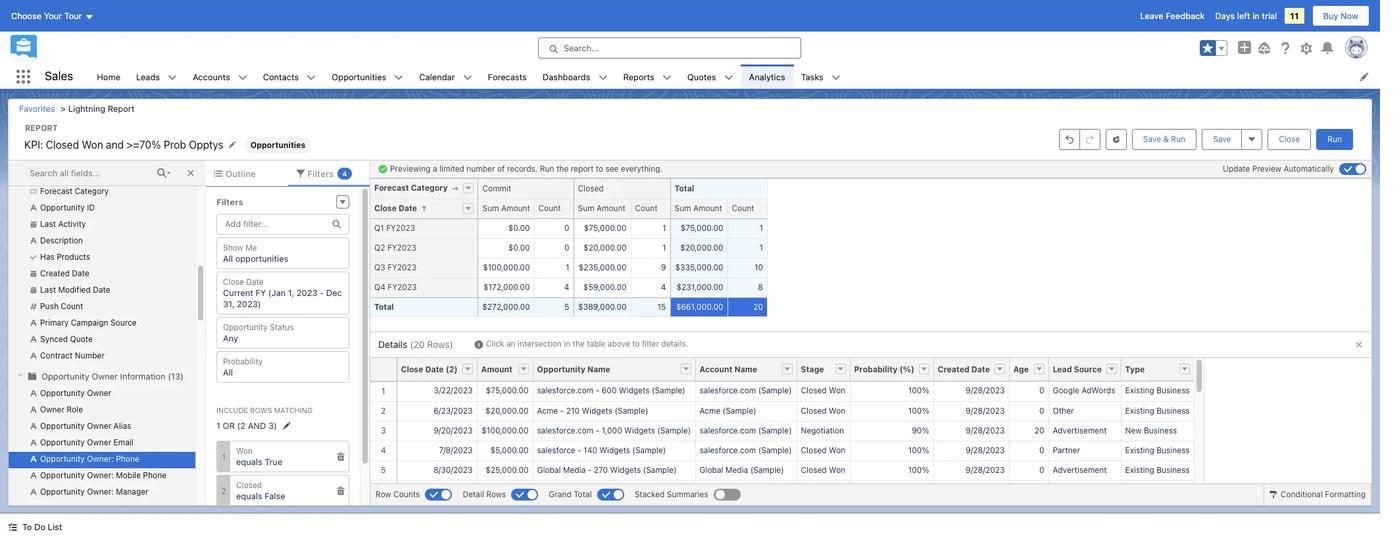 Task type: vqa. For each thing, say whether or not it's contained in the screenshot.
home "link"
yes



Task type: describe. For each thing, give the bounding box(es) containing it.
tasks
[[801, 71, 824, 82]]

leads list item
[[128, 64, 185, 89]]

opportunities list item
[[324, 64, 411, 89]]

accounts
[[193, 71, 230, 82]]

text default image inside to do list button
[[8, 523, 17, 532]]

text default image for tasks
[[831, 73, 841, 82]]

text default image for contacts
[[307, 73, 316, 82]]

forecasts
[[488, 71, 527, 82]]

text default image for quotes
[[724, 73, 733, 82]]

feedback
[[1166, 11, 1205, 21]]

contacts link
[[255, 64, 307, 89]]

contacts list item
[[255, 64, 324, 89]]

leave
[[1140, 11, 1164, 21]]

now
[[1341, 11, 1359, 21]]

sales
[[45, 69, 73, 83]]

list
[[48, 522, 62, 532]]

leads link
[[128, 64, 168, 89]]

forecasts link
[[480, 64, 535, 89]]

leave feedback link
[[1140, 11, 1205, 21]]

leave feedback
[[1140, 11, 1205, 21]]

buy now
[[1323, 11, 1359, 21]]

days left in trial
[[1215, 11, 1277, 21]]



Task type: locate. For each thing, give the bounding box(es) containing it.
dashboards link
[[535, 64, 598, 89]]

days
[[1215, 11, 1235, 21]]

reports
[[623, 71, 654, 82]]

text default image right contacts
[[307, 73, 316, 82]]

text default image for leads
[[168, 73, 177, 82]]

text default image inside 'opportunities' list item
[[394, 73, 404, 82]]

quotes
[[687, 71, 716, 82]]

text default image right 'tasks'
[[831, 73, 841, 82]]

accounts list item
[[185, 64, 255, 89]]

text default image inside quotes list item
[[724, 73, 733, 82]]

search... button
[[538, 38, 801, 59]]

left
[[1237, 11, 1250, 21]]

quotes list item
[[679, 64, 741, 89]]

3 text default image from the left
[[307, 73, 316, 82]]

5 text default image from the left
[[724, 73, 733, 82]]

text default image right quotes at top
[[724, 73, 733, 82]]

2 text default image from the left
[[238, 73, 247, 82]]

dashboards list item
[[535, 64, 615, 89]]

analytics
[[749, 71, 785, 82]]

opportunities
[[332, 71, 386, 82]]

accounts link
[[185, 64, 238, 89]]

contacts
[[263, 71, 299, 82]]

text default image right reports
[[662, 73, 672, 82]]

choose your tour
[[11, 11, 82, 21]]

4 text default image from the left
[[662, 73, 672, 82]]

calendar list item
[[411, 64, 480, 89]]

11
[[1290, 11, 1299, 21]]

do
[[34, 522, 45, 532]]

text default image for accounts
[[238, 73, 247, 82]]

opportunities link
[[324, 64, 394, 89]]

your
[[44, 11, 62, 21]]

text default image left calendar
[[394, 73, 404, 82]]

choose your tour button
[[11, 5, 94, 26]]

list containing home
[[89, 64, 1380, 89]]

home
[[97, 71, 120, 82]]

choose
[[11, 11, 42, 21]]

text default image for reports
[[662, 73, 672, 82]]

list
[[89, 64, 1380, 89]]

text default image right calendar
[[463, 73, 472, 82]]

to do list
[[22, 522, 62, 532]]

text default image inside contacts list item
[[307, 73, 316, 82]]

text default image for opportunities
[[394, 73, 404, 82]]

text default image right accounts
[[238, 73, 247, 82]]

tasks link
[[793, 64, 831, 89]]

search...
[[564, 43, 599, 53]]

to
[[22, 522, 32, 532]]

text default image inside calendar list item
[[463, 73, 472, 82]]

text default image inside reports list item
[[662, 73, 672, 82]]

text default image for dashboards
[[598, 73, 608, 82]]

buy now button
[[1312, 5, 1370, 26]]

text default image inside tasks list item
[[831, 73, 841, 82]]

reports link
[[615, 64, 662, 89]]

text default image left reports 'link'
[[598, 73, 608, 82]]

home link
[[89, 64, 128, 89]]

in
[[1253, 11, 1260, 21]]

tour
[[64, 11, 82, 21]]

text default image inside leads list item
[[168, 73, 177, 82]]

text default image inside dashboards list item
[[598, 73, 608, 82]]

text default image for calendar
[[463, 73, 472, 82]]

trial
[[1262, 11, 1277, 21]]

text default image
[[168, 73, 177, 82], [238, 73, 247, 82], [307, 73, 316, 82], [662, 73, 672, 82], [724, 73, 733, 82]]

leads
[[136, 71, 160, 82]]

tasks list item
[[793, 64, 849, 89]]

text default image left to
[[8, 523, 17, 532]]

buy
[[1323, 11, 1339, 21]]

quotes link
[[679, 64, 724, 89]]

calendar link
[[411, 64, 463, 89]]

calendar
[[419, 71, 455, 82]]

to do list button
[[0, 514, 70, 540]]

text default image
[[394, 73, 404, 82], [463, 73, 472, 82], [598, 73, 608, 82], [831, 73, 841, 82], [8, 523, 17, 532]]

analytics link
[[741, 64, 793, 89]]

dashboards
[[543, 71, 590, 82]]

reports list item
[[615, 64, 679, 89]]

text default image inside accounts list item
[[238, 73, 247, 82]]

group
[[1200, 40, 1228, 56]]

1 text default image from the left
[[168, 73, 177, 82]]

text default image right leads at the left top of page
[[168, 73, 177, 82]]



